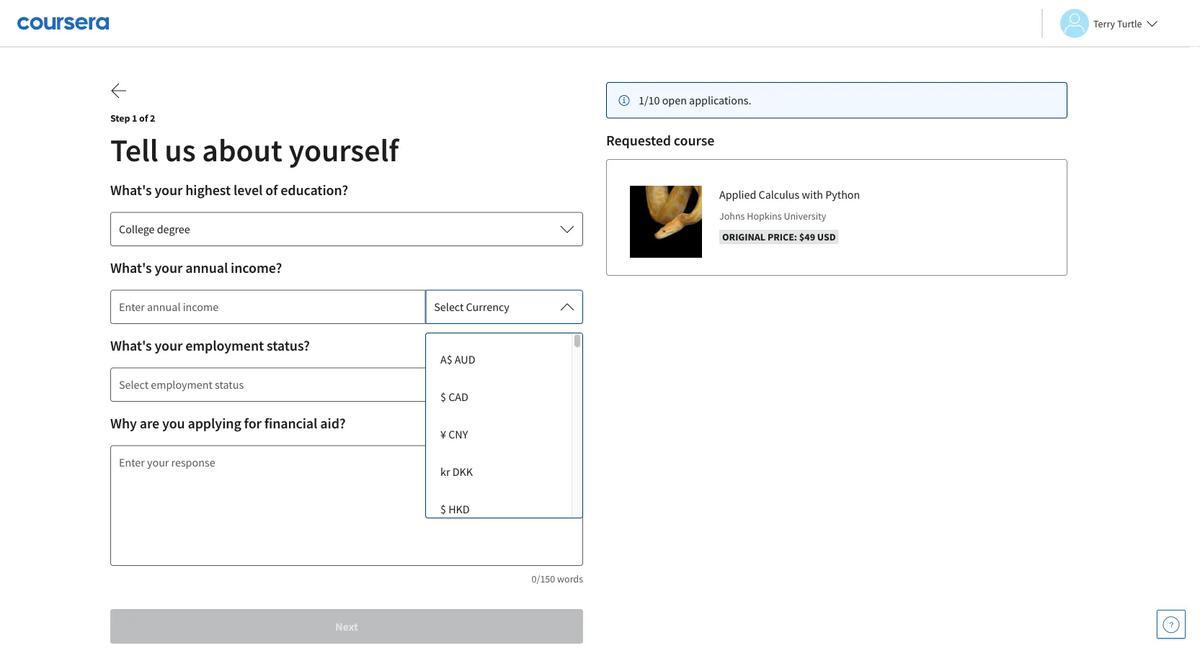 Task type: describe. For each thing, give the bounding box(es) containing it.
currency
[[466, 300, 509, 314]]

2
[[150, 112, 155, 125]]

step
[[110, 112, 130, 125]]

johns hopkins university
[[719, 210, 826, 223]]

university
[[784, 210, 826, 223]]

of inside step 1 of 2 tell us about yourself
[[139, 112, 148, 125]]

$ hkd
[[440, 502, 470, 517]]

income?
[[231, 259, 282, 277]]

tell
[[110, 130, 158, 170]]

requested
[[606, 132, 671, 150]]

highest
[[185, 181, 231, 199]]

next button
[[110, 610, 583, 644]]

college degree
[[119, 222, 190, 236]]

why
[[110, 415, 137, 433]]

course
[[674, 132, 714, 150]]

dkk
[[452, 465, 473, 479]]

¥
[[440, 427, 446, 442]]

next
[[335, 620, 358, 634]]

applying
[[188, 415, 241, 433]]

¥ cny
[[440, 427, 468, 442]]

johns
[[719, 210, 745, 223]]

a$ aud
[[440, 352, 475, 367]]

1
[[132, 112, 137, 125]]

$ for $ hkd
[[440, 502, 446, 517]]

select for select employment status
[[119, 378, 149, 392]]

hopkins
[[747, 210, 782, 223]]

Why are you applying for financial aid? text field
[[110, 445, 583, 567]]

usd
[[817, 231, 836, 244]]

1/10
[[639, 93, 660, 107]]

What's your annual income? number field
[[110, 290, 425, 324]]

applied
[[719, 187, 756, 202]]

cny
[[448, 427, 468, 442]]

what's for what's your annual income?
[[110, 259, 152, 277]]

hkd
[[448, 502, 470, 517]]

aid?
[[320, 415, 346, 433]]

$ for $ cad
[[440, 390, 446, 404]]

what's your highest level of education?
[[110, 181, 348, 199]]

0 vertical spatial employment
[[185, 337, 264, 355]]

1/10 open applications.
[[639, 93, 751, 107]]

requested course
[[606, 132, 714, 150]]

aud
[[455, 352, 475, 367]]

yourself
[[289, 130, 399, 170]]

original price: $49 usd
[[722, 231, 836, 244]]

you
[[162, 415, 185, 433]]

0/150 words
[[532, 573, 583, 586]]

python
[[825, 187, 860, 202]]

for
[[244, 415, 262, 433]]

annual
[[185, 259, 228, 277]]

applied calculus with python image
[[630, 186, 702, 258]]

your for annual
[[155, 259, 183, 277]]

applications.
[[689, 93, 751, 107]]

financial
[[264, 415, 317, 433]]

0/150
[[532, 573, 555, 586]]



Task type: locate. For each thing, give the bounding box(es) containing it.
status
[[215, 378, 244, 392]]

what's for what's your highest level of education?
[[110, 181, 152, 199]]

a$
[[440, 352, 452, 367]]

2 your from the top
[[155, 259, 183, 277]]

select currency button
[[425, 290, 583, 324]]

open
[[662, 93, 687, 107]]

education?
[[281, 181, 348, 199]]

words
[[557, 573, 583, 586]]

about
[[202, 130, 282, 170]]

select up the why at the bottom left
[[119, 378, 149, 392]]

$ cad
[[440, 390, 468, 404]]

what's for what's your employment status?
[[110, 337, 152, 355]]

1 your from the top
[[155, 181, 183, 199]]

$ left cad
[[440, 390, 446, 404]]

select inside popup button
[[434, 300, 464, 314]]

what's
[[110, 181, 152, 199], [110, 259, 152, 277], [110, 337, 152, 355]]

1 vertical spatial what's
[[110, 259, 152, 277]]

your for highest
[[155, 181, 183, 199]]

us
[[165, 130, 196, 170]]

with
[[802, 187, 823, 202]]

applied calculus with python
[[719, 187, 860, 202]]

why are you applying for financial aid?
[[110, 415, 346, 433]]

what's up select employment status
[[110, 337, 152, 355]]

select employment status button
[[110, 368, 583, 402]]

0 horizontal spatial select
[[119, 378, 149, 392]]

are
[[140, 415, 159, 433]]

1/10 open applications. button
[[606, 82, 1067, 118]]

1 vertical spatial employment
[[151, 378, 213, 392]]

1 horizontal spatial select
[[434, 300, 464, 314]]

college
[[119, 222, 155, 236]]

2 vertical spatial your
[[155, 337, 183, 355]]

select for select currency
[[434, 300, 464, 314]]

0 vertical spatial what's
[[110, 181, 152, 199]]

$
[[440, 390, 446, 404], [440, 502, 446, 517]]

cad
[[448, 390, 468, 404]]

what's your employment status?
[[110, 337, 310, 355]]

your up degree in the top left of the page
[[155, 181, 183, 199]]

list box
[[426, 334, 582, 527]]

0 vertical spatial of
[[139, 112, 148, 125]]

select currency
[[434, 300, 509, 314]]

what's up college at the top left
[[110, 181, 152, 199]]

of right 1
[[139, 112, 148, 125]]

coursera image
[[17, 12, 109, 35]]

3 what's from the top
[[110, 337, 152, 355]]

3 your from the top
[[155, 337, 183, 355]]

original
[[722, 231, 766, 244]]

your up select employment status
[[155, 337, 183, 355]]

1 vertical spatial of
[[265, 181, 278, 199]]

employment
[[185, 337, 264, 355], [151, 378, 213, 392]]

kr
[[440, 465, 450, 479]]

what's down college at the top left
[[110, 259, 152, 277]]

your left annual
[[155, 259, 183, 277]]

your
[[155, 181, 183, 199], [155, 259, 183, 277], [155, 337, 183, 355]]

1 vertical spatial select
[[119, 378, 149, 392]]

level
[[234, 181, 263, 199]]

1 what's from the top
[[110, 181, 152, 199]]

list box containing a$ aud
[[426, 334, 582, 527]]

0 horizontal spatial of
[[139, 112, 148, 125]]

1 vertical spatial your
[[155, 259, 183, 277]]

select left currency
[[434, 300, 464, 314]]

employment up you at the left of the page
[[151, 378, 213, 392]]

select inside popup button
[[119, 378, 149, 392]]

price:
[[768, 231, 797, 244]]

2 vertical spatial what's
[[110, 337, 152, 355]]

status?
[[267, 337, 310, 355]]

degree
[[157, 222, 190, 236]]

2 what's from the top
[[110, 259, 152, 277]]

1 $ from the top
[[440, 390, 446, 404]]

your for employment
[[155, 337, 183, 355]]

step 1 of 2 tell us about yourself
[[110, 112, 399, 170]]

of
[[139, 112, 148, 125], [265, 181, 278, 199]]

0 vertical spatial $
[[440, 390, 446, 404]]

help center image
[[1163, 616, 1180, 634]]

kr dkk
[[440, 465, 473, 479]]

$49
[[799, 231, 815, 244]]

employment up status
[[185, 337, 264, 355]]

college degree button
[[110, 212, 583, 246]]

select
[[434, 300, 464, 314], [119, 378, 149, 392]]

1 horizontal spatial of
[[265, 181, 278, 199]]

0 vertical spatial select
[[434, 300, 464, 314]]

employment inside popup button
[[151, 378, 213, 392]]

calculus
[[759, 187, 800, 202]]

of right level
[[265, 181, 278, 199]]

1 vertical spatial $
[[440, 502, 446, 517]]

2 $ from the top
[[440, 502, 446, 517]]

$ left hkd at the left bottom of page
[[440, 502, 446, 517]]

select employment status
[[119, 378, 244, 392]]

back image
[[110, 82, 128, 99]]

0 vertical spatial your
[[155, 181, 183, 199]]

what's your annual income?
[[110, 259, 282, 277]]



Task type: vqa. For each thing, say whether or not it's contained in the screenshot.
day to the top
no



